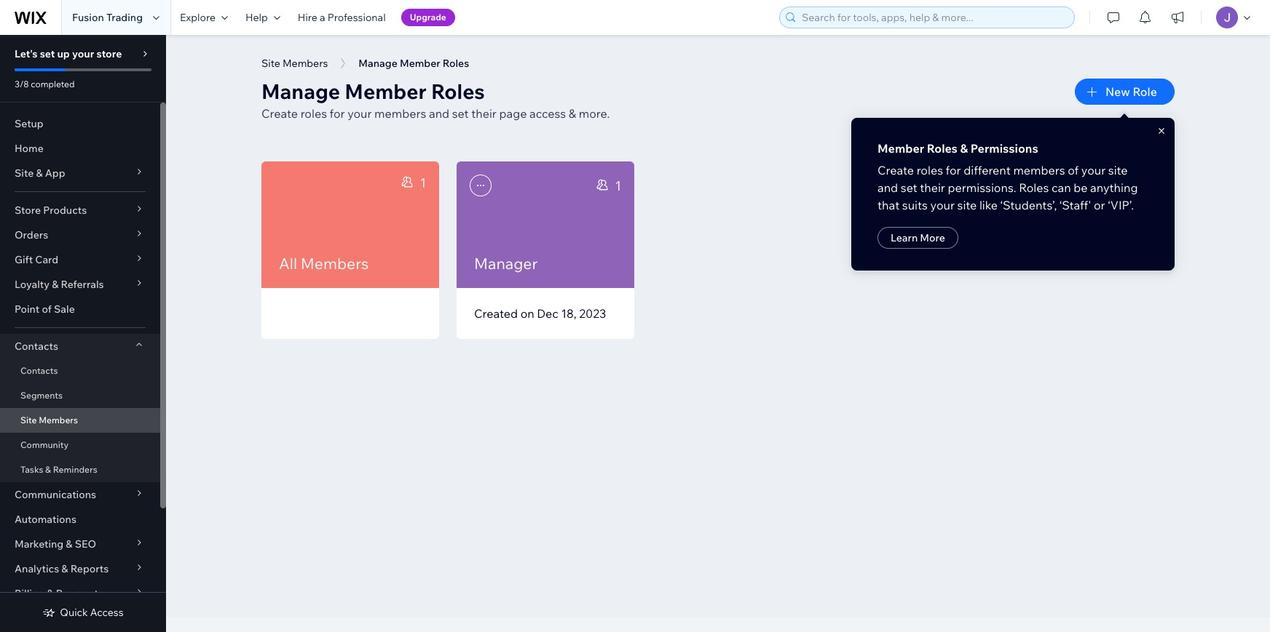 Task type: describe. For each thing, give the bounding box(es) containing it.
more.
[[579, 106, 610, 121]]

page
[[499, 106, 527, 121]]

up
[[57, 47, 70, 60]]

new role
[[1105, 84, 1157, 99]]

billing & payments button
[[0, 582, 160, 607]]

a
[[320, 11, 325, 24]]

that
[[878, 198, 900, 213]]

help button
[[237, 0, 289, 35]]

reminders
[[53, 465, 97, 476]]

let's set up your store
[[15, 47, 122, 60]]

upgrade
[[410, 12, 446, 23]]

member inside manage member roles create roles for your members and set their page access & more.
[[345, 79, 427, 104]]

quick access button
[[42, 607, 124, 620]]

roles inside member roles & permissions create roles for different members of your site and set their permissions. roles can be anything that suits your site like 'students', 'staff' or 'vip'.
[[917, 163, 943, 178]]

analytics & reports
[[15, 563, 109, 576]]

member roles & permissions create roles for different members of your site and set their permissions. roles can be anything that suits your site like 'students', 'staff' or 'vip'.
[[878, 141, 1138, 213]]

site for site & app popup button
[[15, 167, 34, 180]]

permissions.
[[948, 181, 1016, 195]]

all members
[[279, 254, 369, 273]]

learn more
[[891, 232, 945, 245]]

roles inside manage member roles create roles for your members and set their page access & more.
[[301, 106, 327, 121]]

roles inside manage member roles create roles for your members and set their page access & more.
[[431, 79, 485, 104]]

marketing
[[15, 538, 63, 551]]

loyalty & referrals
[[15, 278, 104, 291]]

set inside member roles & permissions create roles for different members of your site and set their permissions. roles can be anything that suits your site like 'students', 'staff' or 'vip'.
[[901, 181, 917, 195]]

site members for site members button
[[261, 57, 328, 70]]

2 vertical spatial roles
[[1019, 181, 1049, 195]]

role
[[1133, 84, 1157, 99]]

of inside sidebar element
[[42, 303, 52, 316]]

hire
[[298, 11, 317, 24]]

setup link
[[0, 111, 160, 136]]

billing & payments
[[15, 588, 103, 601]]

seo
[[75, 538, 96, 551]]

0 horizontal spatial 1
[[420, 175, 426, 192]]

gift card
[[15, 253, 58, 267]]

professional
[[328, 11, 386, 24]]

communications
[[15, 489, 96, 502]]

app
[[45, 167, 65, 180]]

access
[[90, 607, 124, 620]]

members for site members button
[[283, 57, 328, 70]]

and inside manage member roles create roles for your members and set their page access & more.
[[429, 106, 449, 121]]

members inside member roles & permissions create roles for different members of your site and set their permissions. roles can be anything that suits your site like 'students', 'staff' or 'vip'.
[[1013, 163, 1065, 178]]

point of sale link
[[0, 297, 160, 322]]

for inside manage member roles create roles for your members and set their page access & more.
[[330, 106, 345, 121]]

reports
[[70, 563, 109, 576]]

& for app
[[36, 167, 43, 180]]

quick access
[[60, 607, 124, 620]]

created on dec 18, 2023
[[474, 307, 606, 321]]

or
[[1094, 198, 1105, 213]]

gift
[[15, 253, 33, 267]]

automations link
[[0, 508, 160, 532]]

segments link
[[0, 384, 160, 409]]

dec
[[537, 307, 558, 321]]

marketing & seo
[[15, 538, 96, 551]]

products
[[43, 204, 87, 217]]

& for payments
[[47, 588, 54, 601]]

store
[[96, 47, 122, 60]]

site members link
[[0, 409, 160, 433]]

on
[[521, 307, 534, 321]]

access
[[530, 106, 566, 121]]

permissions
[[971, 141, 1038, 156]]

more
[[920, 232, 945, 245]]

help
[[245, 11, 268, 24]]

& for referrals
[[52, 278, 59, 291]]

store products
[[15, 204, 87, 217]]

& for reports
[[61, 563, 68, 576]]

point of sale
[[15, 303, 75, 316]]

sale
[[54, 303, 75, 316]]

1 vertical spatial members
[[301, 254, 369, 273]]

home link
[[0, 136, 160, 161]]

manage
[[261, 79, 340, 104]]

learn more button
[[878, 227, 958, 249]]

suits
[[902, 198, 928, 213]]

hire a professional link
[[289, 0, 394, 35]]

members for site members link
[[39, 415, 78, 426]]

let's
[[15, 47, 38, 60]]

quick
[[60, 607, 88, 620]]

community link
[[0, 433, 160, 458]]

18,
[[561, 307, 577, 321]]

2023
[[579, 307, 606, 321]]

fusion trading
[[72, 11, 143, 24]]

contacts button
[[0, 334, 160, 359]]

home
[[15, 142, 44, 155]]

created
[[474, 307, 518, 321]]

tasks
[[20, 465, 43, 476]]

3/8
[[15, 79, 29, 90]]

1 vertical spatial roles
[[927, 141, 958, 156]]



Task type: vqa. For each thing, say whether or not it's contained in the screenshot.
the Goods
no



Task type: locate. For each thing, give the bounding box(es) containing it.
0 vertical spatial set
[[40, 47, 55, 60]]

new role button
[[1075, 79, 1175, 105]]

communications button
[[0, 483, 160, 508]]

1 vertical spatial members
[[1013, 163, 1065, 178]]

0 vertical spatial site
[[1108, 163, 1128, 178]]

0 vertical spatial site members
[[261, 57, 328, 70]]

trading
[[106, 11, 143, 24]]

& inside dropdown button
[[66, 538, 72, 551]]

1 horizontal spatial site
[[1108, 163, 1128, 178]]

be
[[1074, 181, 1088, 195]]

contacts link
[[0, 359, 160, 384]]

site down home
[[15, 167, 34, 180]]

explore
[[180, 11, 216, 24]]

1 horizontal spatial 1
[[615, 177, 621, 194]]

1 vertical spatial for
[[946, 163, 961, 178]]

0 vertical spatial members
[[283, 57, 328, 70]]

2 vertical spatial members
[[39, 415, 78, 426]]

roles down manage
[[301, 106, 327, 121]]

contacts
[[15, 340, 58, 353], [20, 366, 58, 377]]

2 horizontal spatial set
[[901, 181, 917, 195]]

for inside member roles & permissions create roles for different members of your site and set their permissions. roles can be anything that suits your site like 'students', 'staff' or 'vip'.
[[946, 163, 961, 178]]

members up manage
[[283, 57, 328, 70]]

& inside member roles & permissions create roles for different members of your site and set their permissions. roles can be anything that suits your site like 'students', 'staff' or 'vip'.
[[960, 141, 968, 156]]

billing
[[15, 588, 45, 601]]

0 vertical spatial members
[[374, 106, 426, 121]]

sidebar element
[[0, 35, 166, 633]]

site
[[261, 57, 280, 70], [15, 167, 34, 180], [20, 415, 37, 426]]

site for site members link
[[20, 415, 37, 426]]

new
[[1105, 84, 1130, 99]]

their left "page"
[[471, 106, 497, 121]]

0 horizontal spatial of
[[42, 303, 52, 316]]

0 horizontal spatial member
[[345, 79, 427, 104]]

& left seo
[[66, 538, 72, 551]]

1 vertical spatial create
[[878, 163, 914, 178]]

referrals
[[61, 278, 104, 291]]

0 vertical spatial and
[[429, 106, 449, 121]]

1 horizontal spatial of
[[1068, 163, 1079, 178]]

site down segments at left
[[20, 415, 37, 426]]

contacts for contacts popup button
[[15, 340, 58, 353]]

site members up community
[[20, 415, 78, 426]]

1
[[420, 175, 426, 192], [615, 177, 621, 194]]

tasks & reminders link
[[0, 458, 160, 483]]

Search for tools, apps, help & more... field
[[797, 7, 1070, 28]]

member
[[345, 79, 427, 104], [878, 141, 924, 156]]

1 vertical spatial member
[[878, 141, 924, 156]]

of
[[1068, 163, 1079, 178], [42, 303, 52, 316]]

your inside manage member roles create roles for your members and set their page access & more.
[[348, 106, 372, 121]]

orders
[[15, 229, 48, 242]]

0 horizontal spatial create
[[261, 106, 298, 121]]

set
[[40, 47, 55, 60], [452, 106, 469, 121], [901, 181, 917, 195]]

0 horizontal spatial their
[[471, 106, 497, 121]]

contacts inside popup button
[[15, 340, 58, 353]]

site
[[1108, 163, 1128, 178], [957, 198, 977, 213]]

1 vertical spatial roles
[[917, 163, 943, 178]]

point
[[15, 303, 40, 316]]

members
[[374, 106, 426, 121], [1013, 163, 1065, 178]]

1 horizontal spatial set
[[452, 106, 469, 121]]

your inside sidebar element
[[72, 47, 94, 60]]

members inside manage member roles create roles for your members and set their page access & more.
[[374, 106, 426, 121]]

1 horizontal spatial member
[[878, 141, 924, 156]]

card
[[35, 253, 58, 267]]

their inside manage member roles create roles for your members and set their page access & more.
[[471, 106, 497, 121]]

manage member roles create roles for your members and set their page access & more.
[[261, 79, 610, 121]]

roles
[[301, 106, 327, 121], [917, 163, 943, 178]]

segments
[[20, 390, 63, 401]]

0 horizontal spatial and
[[429, 106, 449, 121]]

manager
[[474, 254, 538, 273]]

0 vertical spatial for
[[330, 106, 345, 121]]

&
[[569, 106, 576, 121], [960, 141, 968, 156], [36, 167, 43, 180], [52, 278, 59, 291], [45, 465, 51, 476], [66, 538, 72, 551], [61, 563, 68, 576], [47, 588, 54, 601]]

0 vertical spatial contacts
[[15, 340, 58, 353]]

contacts down "point of sale" in the left of the page
[[15, 340, 58, 353]]

their
[[471, 106, 497, 121], [920, 181, 945, 195]]

all
[[279, 254, 297, 273]]

for
[[330, 106, 345, 121], [946, 163, 961, 178]]

0 horizontal spatial roles
[[431, 79, 485, 104]]

set inside sidebar element
[[40, 47, 55, 60]]

& up different
[[960, 141, 968, 156]]

anything
[[1090, 181, 1138, 195]]

3/8 completed
[[15, 79, 75, 90]]

tasks & reminders
[[20, 465, 97, 476]]

orders button
[[0, 223, 160, 248]]

& inside manage member roles create roles for your members and set their page access & more.
[[569, 106, 576, 121]]

analytics & reports button
[[0, 557, 160, 582]]

& left reports at left bottom
[[61, 563, 68, 576]]

0 horizontal spatial site
[[957, 198, 977, 213]]

set inside manage member roles create roles for your members and set their page access & more.
[[452, 106, 469, 121]]

site up anything
[[1108, 163, 1128, 178]]

1 vertical spatial site
[[957, 198, 977, 213]]

site members button
[[254, 52, 335, 74]]

1 vertical spatial their
[[920, 181, 945, 195]]

& inside 'dropdown button'
[[52, 278, 59, 291]]

their up suits
[[920, 181, 945, 195]]

site inside popup button
[[15, 167, 34, 180]]

0 horizontal spatial members
[[374, 106, 426, 121]]

site members inside site members button
[[261, 57, 328, 70]]

1 horizontal spatial their
[[920, 181, 945, 195]]

create inside manage member roles create roles for your members and set their page access & more.
[[261, 106, 298, 121]]

1 horizontal spatial for
[[946, 163, 961, 178]]

analytics
[[15, 563, 59, 576]]

set up suits
[[901, 181, 917, 195]]

and inside member roles & permissions create roles for different members of your site and set their permissions. roles can be anything that suits your site like 'students', 'staff' or 'vip'.
[[878, 181, 898, 195]]

different
[[964, 163, 1011, 178]]

& right 'billing'
[[47, 588, 54, 601]]

like
[[979, 198, 998, 213]]

members up community
[[39, 415, 78, 426]]

& left "app"
[[36, 167, 43, 180]]

create
[[261, 106, 298, 121], [878, 163, 914, 178]]

loyalty
[[15, 278, 50, 291]]

& inside dropdown button
[[61, 563, 68, 576]]

marketing & seo button
[[0, 532, 160, 557]]

their inside member roles & permissions create roles for different members of your site and set their permissions. roles can be anything that suits your site like 'students', 'staff' or 'vip'.
[[920, 181, 945, 195]]

'staff'
[[1060, 198, 1091, 213]]

roles
[[431, 79, 485, 104], [927, 141, 958, 156], [1019, 181, 1049, 195]]

1 horizontal spatial members
[[1013, 163, 1065, 178]]

setup
[[15, 117, 44, 130]]

loyalty & referrals button
[[0, 272, 160, 297]]

community
[[20, 440, 69, 451]]

site & app button
[[0, 161, 160, 186]]

1 vertical spatial and
[[878, 181, 898, 195]]

payments
[[56, 588, 103, 601]]

create down manage
[[261, 106, 298, 121]]

0 vertical spatial create
[[261, 106, 298, 121]]

contacts for contacts link
[[20, 366, 58, 377]]

2 vertical spatial set
[[901, 181, 917, 195]]

2 vertical spatial site
[[20, 415, 37, 426]]

1 horizontal spatial site members
[[261, 57, 328, 70]]

& left more.
[[569, 106, 576, 121]]

members inside sidebar element
[[39, 415, 78, 426]]

0 horizontal spatial roles
[[301, 106, 327, 121]]

site members up manage
[[261, 57, 328, 70]]

site members for site members link
[[20, 415, 78, 426]]

site for site members button
[[261, 57, 280, 70]]

& for reminders
[[45, 465, 51, 476]]

for up permissions. in the top of the page
[[946, 163, 961, 178]]

of up be
[[1068, 163, 1079, 178]]

completed
[[31, 79, 75, 90]]

roles up suits
[[917, 163, 943, 178]]

& for seo
[[66, 538, 72, 551]]

members inside button
[[283, 57, 328, 70]]

hire a professional
[[298, 11, 386, 24]]

gift card button
[[0, 248, 160, 272]]

1 vertical spatial site members
[[20, 415, 78, 426]]

1 horizontal spatial and
[[878, 181, 898, 195]]

of inside member roles & permissions create roles for different members of your site and set their permissions. roles can be anything that suits your site like 'students', 'staff' or 'vip'.
[[1068, 163, 1079, 178]]

0 vertical spatial of
[[1068, 163, 1079, 178]]

your
[[72, 47, 94, 60], [348, 106, 372, 121], [1081, 163, 1106, 178], [930, 198, 955, 213]]

contacts up segments at left
[[20, 366, 58, 377]]

0 horizontal spatial set
[[40, 47, 55, 60]]

1 vertical spatial set
[[452, 106, 469, 121]]

of left sale
[[42, 303, 52, 316]]

1 horizontal spatial roles
[[917, 163, 943, 178]]

1 vertical spatial of
[[42, 303, 52, 316]]

0 vertical spatial roles
[[431, 79, 485, 104]]

'students',
[[1000, 198, 1057, 213]]

create inside member roles & permissions create roles for different members of your site and set their permissions. roles can be anything that suits your site like 'students', 'staff' or 'vip'.
[[878, 163, 914, 178]]

site left like at top right
[[957, 198, 977, 213]]

& right loyalty
[[52, 278, 59, 291]]

upgrade button
[[401, 9, 455, 26]]

site up manage
[[261, 57, 280, 70]]

set left up
[[40, 47, 55, 60]]

learn
[[891, 232, 918, 245]]

'vip'.
[[1108, 198, 1134, 213]]

0 vertical spatial site
[[261, 57, 280, 70]]

1 horizontal spatial create
[[878, 163, 914, 178]]

site members inside site members link
[[20, 415, 78, 426]]

store
[[15, 204, 41, 217]]

for down manage
[[330, 106, 345, 121]]

1 horizontal spatial roles
[[927, 141, 958, 156]]

create up that
[[878, 163, 914, 178]]

0 horizontal spatial site members
[[20, 415, 78, 426]]

0 vertical spatial member
[[345, 79, 427, 104]]

0 vertical spatial their
[[471, 106, 497, 121]]

set left "page"
[[452, 106, 469, 121]]

0 horizontal spatial for
[[330, 106, 345, 121]]

site & app
[[15, 167, 65, 180]]

1 vertical spatial contacts
[[20, 366, 58, 377]]

fusion
[[72, 11, 104, 24]]

member inside member roles & permissions create roles for different members of your site and set their permissions. roles can be anything that suits your site like 'students', 'staff' or 'vip'.
[[878, 141, 924, 156]]

0 vertical spatial roles
[[301, 106, 327, 121]]

2 horizontal spatial roles
[[1019, 181, 1049, 195]]

& right tasks at the left bottom
[[45, 465, 51, 476]]

site inside button
[[261, 57, 280, 70]]

members right all
[[301, 254, 369, 273]]

automations
[[15, 513, 76, 527]]

can
[[1052, 181, 1071, 195]]

1 vertical spatial site
[[15, 167, 34, 180]]



